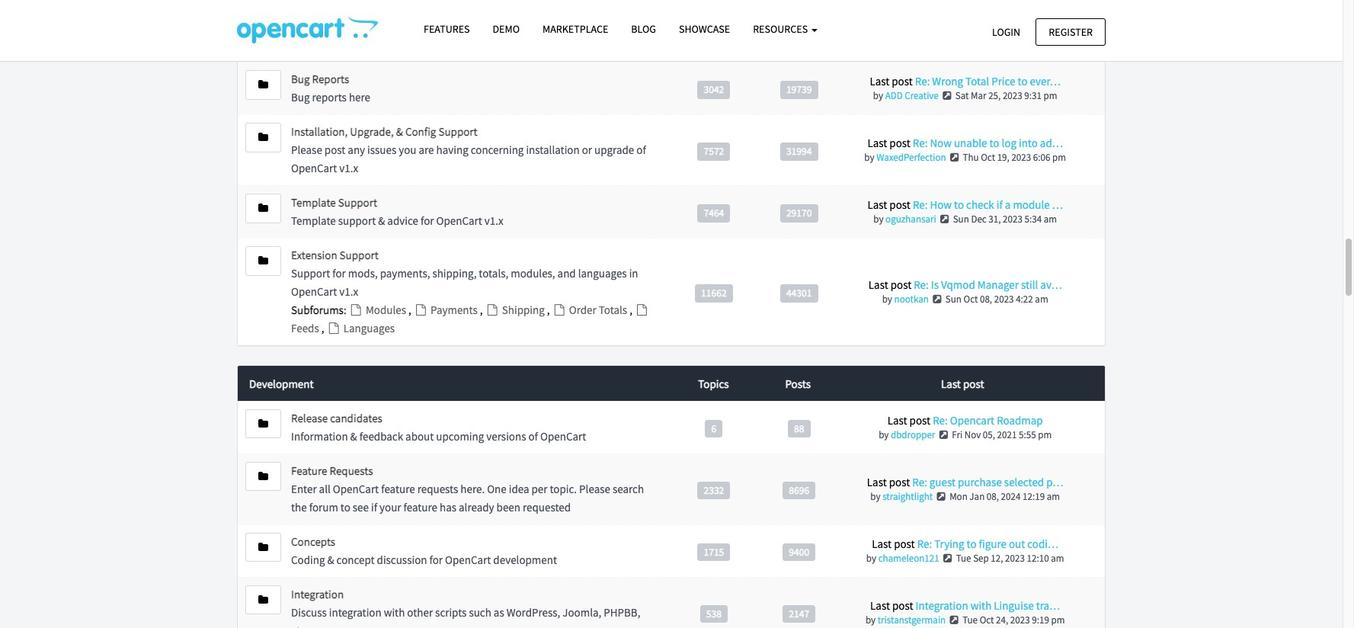 Task type: describe. For each thing, give the bounding box(es) containing it.
last for last post
[[941, 376, 961, 391]]

1 horizontal spatial integration
[[916, 598, 969, 613]]

blog
[[631, 22, 656, 36]]

with for last post integration with linguise tra…
[[971, 598, 992, 613]]

totals,
[[479, 266, 509, 281]]

feature requests enter all opencart feature requests here. one idea per topic. please search the forum to see if your feature has already been requested
[[291, 463, 644, 514]]

other
[[407, 605, 433, 619]]

view the latest post image for guest
[[935, 491, 948, 501]]

requests
[[417, 481, 458, 496]]

1 bug from the top
[[291, 72, 310, 86]]

forum
[[309, 500, 338, 514]]

support down extension
[[291, 266, 330, 281]]

re: guest purchase selected p… link
[[913, 475, 1064, 489]]

view the latest post image for how
[[939, 215, 951, 224]]

last post re: guest purchase selected p…
[[867, 475, 1064, 489]]

2023 for still
[[995, 293, 1014, 306]]

oct for unable
[[981, 151, 996, 164]]

last post re: trying to figure out codi…
[[872, 536, 1059, 551]]

view the latest post image for trying
[[942, 553, 954, 563]]

concerning
[[471, 143, 524, 157]]

view the latest post image for wrong
[[941, 91, 954, 101]]

mon jan 08, 2024 12:19 am
[[950, 490, 1060, 503]]

joomla,
[[563, 605, 602, 619]]

, down totals,
[[480, 303, 485, 317]]

with for integration discuss integration with other scripts such as wordpress, joomla, phpbb, etc..
[[384, 605, 405, 619]]

payments
[[428, 303, 480, 317]]

support for advice
[[338, 195, 377, 210]]

features
[[424, 22, 470, 36]]

shipping,
[[433, 266, 477, 281]]

& inside the release candidates information & feedback about upcoming versions of opencart
[[350, 429, 357, 443]]

downloadi…
[[1001, 22, 1062, 36]]

config
[[405, 125, 436, 139]]

into
[[1019, 136, 1038, 150]]

blog link
[[620, 16, 668, 43]]

oct for linguise
[[980, 613, 994, 626]]

by for last post re: how to check if a module …
[[874, 213, 884, 226]]

re: for re: opencart roadmap
[[933, 413, 948, 427]]

here
[[349, 90, 370, 105]]

installation, upgrade, & config support please post any issues you are having concerning installation or upgrade of opencart v1.x
[[291, 125, 646, 176]]

support inside installation, upgrade, & config support please post any issues you are having concerning installation or upgrade of opencart v1.x
[[439, 125, 478, 139]]

& inside template support template support & advice for opencart v1.x
[[378, 214, 385, 228]]

last for last post re: is vqmod manager still av…
[[869, 278, 889, 292]]

requests
[[330, 463, 373, 478]]

reports
[[312, 72, 349, 86]]

concept
[[337, 552, 375, 567]]

2023 down linguise
[[1011, 613, 1030, 626]]

am for re: is vqmod manager still av…
[[1035, 293, 1049, 306]]

0 vertical spatial feature
[[381, 481, 415, 496]]

31994
[[787, 145, 812, 158]]

versions
[[487, 429, 526, 443]]

support for technical
[[330, 19, 370, 34]]

you
[[399, 143, 417, 157]]

guest
[[930, 475, 956, 489]]

marketplace
[[543, 22, 609, 36]]

re: for re: wrong total price to ever…
[[915, 74, 930, 89]]

am inside re: error 500. site downloadi… mon jan 22, 2024 6:11 am
[[1045, 37, 1058, 50]]

modules link
[[349, 303, 409, 317]]

re: for re: is vqmod manager still av…
[[914, 278, 929, 292]]

please inside installation, upgrade, & config support please post any issues you are having concerning installation or upgrade of opencart v1.x
[[291, 143, 322, 157]]

feature
[[291, 463, 327, 478]]

2023 for if
[[1003, 213, 1023, 226]]

payments link
[[414, 303, 480, 317]]

file o image for payments
[[414, 304, 428, 316]]

wrong
[[933, 74, 964, 89]]

already
[[459, 500, 494, 514]]

straightlight
[[883, 490, 933, 503]]

173648
[[784, 30, 815, 43]]

tue for with
[[963, 613, 978, 626]]

by for last post re: trying to figure out codi…
[[867, 552, 877, 565]]

oguzhansari
[[886, 213, 937, 226]]

unable
[[954, 136, 988, 150]]

fri
[[952, 428, 963, 441]]

codi…
[[1028, 536, 1059, 551]]

add
[[885, 89, 903, 102]]

add creative link
[[885, 89, 939, 102]]

re: how to check if a module … link
[[913, 198, 1063, 212]]

by for last post re: now unable to log into ad…
[[865, 151, 875, 164]]

post for last post re: wrong total price to ever…
[[892, 74, 913, 89]]

your
[[380, 500, 401, 514]]

post for last post
[[963, 376, 984, 391]]

please inside feature requests enter all opencart feature requests here. one idea per topic. please search the forum to see if your feature has already been requested
[[579, 481, 611, 496]]

6:11
[[1025, 37, 1043, 50]]

1 template from the top
[[291, 195, 336, 210]]

reports
[[312, 90, 347, 105]]

post for last post re: trying to figure out codi…
[[894, 536, 915, 551]]

for inside extension support support for mods, payments, shipping, totals, modules, and languages in opencart v1.x
[[333, 266, 346, 281]]

last for last post integration with linguise tra…
[[871, 598, 890, 613]]

opencart inside installation, upgrade, & config support please post any issues you are having concerning installation or upgrade of opencart v1.x
[[291, 161, 337, 176]]

post for last post re: now unable to log into ad…
[[890, 136, 911, 150]]

am for re: trying to figure out codi…
[[1051, 552, 1065, 565]]

are
[[419, 143, 434, 157]]

resources
[[753, 22, 810, 36]]

a
[[1005, 198, 1011, 212]]

& inside installation, upgrade, & config support please post any issues you are having concerning installation or upgrade of opencart v1.x
[[396, 125, 403, 139]]

still
[[1021, 278, 1038, 292]]

1 general from the top
[[291, 19, 328, 34]]

posts
[[786, 376, 811, 391]]

to inside feature requests enter all opencart feature requests here. one idea per topic. please search the forum to see if your feature has already been requested
[[341, 500, 351, 514]]

v1.x inside template support template support & advice for opencart v1.x
[[485, 214, 504, 228]]

7572
[[704, 145, 724, 158]]

, down subforums:
[[321, 321, 327, 336]]

view the latest post image for is
[[931, 295, 944, 304]]

last for last post re: wrong total price to ever…
[[870, 74, 890, 89]]

nootkan link
[[895, 293, 929, 306]]

19739
[[787, 83, 812, 96]]

of inside the release candidates information & feedback about upcoming versions of opencart
[[529, 429, 538, 443]]

here.
[[461, 481, 485, 496]]

feature requests link
[[291, 463, 373, 478]]

showcase
[[679, 22, 730, 36]]

general support image
[[258, 27, 268, 38]]

oct for vqmod
[[964, 293, 978, 306]]

, left order
[[547, 303, 552, 317]]

feedback
[[360, 429, 403, 443]]

2332
[[704, 483, 724, 496]]

release candidates information & feedback about upcoming versions of opencart
[[291, 411, 586, 443]]

by for last post re: is vqmod manager still av…
[[882, 293, 893, 306]]

with inside general support general support for technical problems with opencart v1.x
[[480, 38, 501, 52]]

integration link
[[291, 587, 344, 601]]

05,
[[983, 428, 996, 441]]

2021
[[998, 428, 1017, 441]]

2 template from the top
[[291, 214, 336, 228]]

file o image for languages
[[327, 323, 341, 334]]

31,
[[989, 213, 1001, 226]]

11662
[[701, 287, 727, 300]]

dbdropper link
[[891, 428, 936, 441]]

tue for trying
[[956, 552, 972, 565]]

to right the 'how'
[[954, 198, 964, 212]]

88
[[794, 422, 805, 435]]

2023 for log
[[1012, 151, 1032, 164]]

& inside concepts coding & concept discussion for opencart development
[[327, 552, 334, 567]]

totals
[[599, 303, 627, 317]]

of inside installation, upgrade, & config support please post any issues you are having concerning installation or upgrade of opencart v1.x
[[637, 143, 646, 157]]

12,
[[991, 552, 1004, 565]]

concepts link
[[291, 534, 336, 549]]

post for last post re: is vqmod manager still av…
[[891, 278, 912, 292]]

3042
[[704, 83, 724, 96]]

shipping
[[500, 303, 547, 317]]

, right totals
[[630, 303, 635, 317]]

dbdropper
[[891, 428, 936, 441]]

24,
[[996, 613, 1009, 626]]

1 vertical spatial feature
[[404, 500, 438, 514]]

last post re: is vqmod manager still av…
[[869, 278, 1062, 292]]

bug reports bug reports here
[[291, 72, 370, 105]]

1 vertical spatial 2024
[[1001, 490, 1021, 503]]

last post re: how to check if a module …
[[868, 198, 1063, 212]]

out
[[1009, 536, 1025, 551]]

8696
[[789, 483, 810, 496]]

one
[[487, 481, 507, 496]]

6
[[712, 422, 717, 435]]

idea
[[509, 481, 529, 496]]

19,
[[998, 151, 1010, 164]]

view the latest post image for now
[[948, 153, 961, 163]]

login
[[992, 25, 1021, 38]]

v1.x inside extension support support for mods, payments, shipping, totals, modules, and languages in opencart v1.x
[[339, 285, 358, 299]]

12:10
[[1027, 552, 1049, 565]]

re: for re: now unable to log into ad…
[[913, 136, 928, 150]]

template support image
[[258, 203, 268, 214]]

by for last post re: opencart roadmap
[[879, 428, 889, 441]]



Task type: vqa. For each thing, say whether or not it's contained in the screenshot.
Order Totals link
yes



Task type: locate. For each thing, give the bounding box(es) containing it.
500.
[[958, 22, 978, 36]]

opencart up integration discuss integration with other scripts such as wordpress, joomla, phpbb, etc..
[[445, 552, 491, 567]]

opencart up topic.
[[540, 429, 586, 443]]

file o image right modules
[[414, 304, 428, 316]]

file o image down totals,
[[485, 304, 500, 316]]

1 horizontal spatial please
[[579, 481, 611, 496]]

2023 down a at right top
[[1003, 213, 1023, 226]]

am right 4:22
[[1035, 293, 1049, 306]]

please
[[291, 143, 322, 157], [579, 481, 611, 496]]

extension support image
[[258, 256, 268, 266]]

sun for to
[[953, 213, 969, 226]]

support for payments,
[[340, 248, 379, 263]]

pm for re: now unable to log into ad…
[[1053, 151, 1066, 164]]

integration inside integration discuss integration with other scripts such as wordpress, joomla, phpbb, etc..
[[291, 587, 344, 601]]

view the latest post image left fri
[[938, 430, 950, 440]]

2024 right 22,
[[1004, 37, 1024, 50]]

to left log
[[990, 136, 1000, 150]]

pm right 9:19
[[1052, 613, 1065, 626]]

1 vertical spatial please
[[579, 481, 611, 496]]

feature requests image
[[258, 471, 268, 481]]

tue sep 12, 2023 12:10 am
[[956, 552, 1065, 565]]

payments,
[[380, 266, 430, 281]]

or
[[582, 143, 592, 157]]

by for last post re: wrong total price to ever…
[[873, 89, 884, 102]]

opencart inside the release candidates information & feedback about upcoming versions of opencart
[[540, 429, 586, 443]]

purchase
[[958, 475, 1002, 489]]

release candidates image
[[258, 418, 268, 429]]

by tristanstgermain
[[866, 613, 946, 626]]

& up you
[[396, 125, 403, 139]]

general down general support link
[[291, 38, 328, 52]]

with left other
[[384, 605, 405, 619]]

release candidates link
[[291, 411, 383, 425]]

post
[[892, 74, 913, 89], [890, 136, 911, 150], [325, 143, 346, 157], [890, 198, 911, 212], [891, 278, 912, 292], [963, 376, 984, 391], [910, 413, 931, 427], [889, 475, 910, 489], [894, 536, 915, 551], [893, 598, 914, 613]]

,
[[409, 303, 414, 317], [480, 303, 485, 317], [547, 303, 552, 317], [630, 303, 635, 317], [321, 321, 327, 336]]

manager
[[978, 278, 1019, 292]]

please right topic.
[[579, 481, 611, 496]]

am right "12:10" at the bottom right
[[1051, 552, 1065, 565]]

sun oct 08, 2023 4:22 am
[[946, 293, 1049, 306]]

1 vertical spatial general
[[291, 38, 328, 52]]

opencart inside extension support support for mods, payments, shipping, totals, modules, and languages in opencart v1.x
[[291, 285, 337, 299]]

by oguzhansari
[[874, 213, 937, 226]]

for inside concepts coding & concept discussion for opencart development
[[430, 552, 443, 567]]

1 horizontal spatial of
[[637, 143, 646, 157]]

v1.x down mods,
[[339, 285, 358, 299]]

0 vertical spatial 2024
[[1004, 37, 1024, 50]]

to up sep
[[967, 536, 977, 551]]

1 file o image from the left
[[485, 304, 500, 316]]

2023 down 'out'
[[1006, 552, 1025, 565]]

post up by add creative
[[892, 74, 913, 89]]

last for last post re: how to check if a module …
[[868, 198, 888, 212]]

bug reports image
[[258, 80, 268, 90]]

by left 'straightlight'
[[871, 490, 881, 503]]

2023 for out
[[1006, 552, 1025, 565]]

pm right '5:55'
[[1038, 428, 1052, 441]]

1 vertical spatial jan
[[970, 490, 985, 503]]

am for re: how to check if a module …
[[1044, 213, 1057, 226]]

about
[[406, 429, 434, 443]]

for inside template support template support & advice for opencart v1.x
[[421, 214, 434, 228]]

re: for re: guest purchase selected p…
[[913, 475, 928, 489]]

file o image inside payments link
[[414, 304, 428, 316]]

template down template support link
[[291, 214, 336, 228]]

post for last post re: guest purchase selected p…
[[889, 475, 910, 489]]

upgrade
[[595, 143, 634, 157]]

integration up tristanstgermain link
[[916, 598, 969, 613]]

re: up oguzhansari link
[[913, 198, 928, 212]]

opencart inside template support template support & advice for opencart v1.x
[[436, 214, 482, 228]]

0 horizontal spatial with
[[384, 605, 405, 619]]

v1.x inside general support general support for technical problems with opencart v1.x
[[552, 38, 571, 52]]

support for for
[[330, 38, 368, 52]]

view the latest post image for with
[[948, 615, 961, 625]]

1 horizontal spatial if
[[997, 198, 1003, 212]]

feature down requests
[[404, 500, 438, 514]]

waxedperfection
[[877, 151, 946, 164]]

1 vertical spatial template
[[291, 214, 336, 228]]

last up by straightlight
[[867, 475, 887, 489]]

last up by chameleon121
[[872, 536, 892, 551]]

see
[[353, 500, 369, 514]]

extension
[[291, 248, 337, 263]]

am for re: guest purchase selected p…
[[1047, 490, 1060, 503]]

module
[[1013, 198, 1050, 212]]

last up by dbdropper
[[888, 413, 908, 427]]

by for last post integration with linguise tra…
[[866, 613, 876, 626]]

view the latest post image down last post integration with linguise tra… on the right of page
[[948, 615, 961, 625]]

pm for integration with linguise tra…
[[1052, 613, 1065, 626]]

re: now unable to log into ad… link
[[913, 136, 1063, 150]]

please down installation,
[[291, 143, 322, 157]]

post for last post re: opencart roadmap
[[910, 413, 931, 427]]

by chameleon121
[[867, 552, 940, 565]]

12:19
[[1023, 490, 1045, 503]]

post up 'opencart'
[[963, 376, 984, 391]]

file o image inside modules link
[[349, 304, 364, 316]]

last for last post re: trying to figure out codi…
[[872, 536, 892, 551]]

post inside installation, upgrade, & config support please post any issues you are having concerning installation or upgrade of opencart v1.x
[[325, 143, 346, 157]]

0 vertical spatial if
[[997, 198, 1003, 212]]

re: left is
[[914, 278, 929, 292]]

for inside general support general support for technical problems with opencart v1.x
[[371, 38, 384, 52]]

re: opencart roadmap link
[[933, 413, 1043, 427]]

0 vertical spatial tue
[[956, 552, 972, 565]]

5:55
[[1019, 428, 1036, 441]]

pm down ever…
[[1044, 89, 1058, 102]]

if left a at right top
[[997, 198, 1003, 212]]

0 horizontal spatial integration
[[291, 587, 344, 601]]

2 bug from the top
[[291, 90, 310, 105]]

support inside template support template support & advice for opencart v1.x
[[338, 195, 377, 210]]

re: for re: how to check if a module …
[[913, 198, 928, 212]]

file o image for feeds
[[635, 304, 650, 316]]

support inside general support general support for technical problems with opencart v1.x
[[330, 38, 368, 52]]

support inside general support general support for technical problems with opencart v1.x
[[330, 19, 370, 34]]

by left dbdropper
[[879, 428, 889, 441]]

22,
[[990, 37, 1002, 50]]

discussion
[[377, 552, 427, 567]]

jan down 'purchase'
[[970, 490, 985, 503]]

by left nootkan
[[882, 293, 893, 306]]

concepts image
[[258, 542, 268, 552]]

08, down the re: guest purchase selected p… link at the right
[[987, 490, 999, 503]]

& down candidates
[[350, 429, 357, 443]]

0 vertical spatial of
[[637, 143, 646, 157]]

08, for vqmod
[[980, 293, 993, 306]]

post left any
[[325, 143, 346, 157]]

, down payments,
[[409, 303, 414, 317]]

0 vertical spatial jan
[[972, 37, 988, 50]]

jan inside re: error 500. site downloadi… mon jan 22, 2024 6:11 am
[[972, 37, 988, 50]]

tue
[[956, 552, 972, 565], [963, 613, 978, 626]]

advice
[[388, 214, 418, 228]]

waxedperfection link
[[877, 151, 946, 164]]

2024 down selected
[[1001, 490, 1021, 503]]

opencart inside general support general support for technical problems with opencart v1.x
[[503, 38, 549, 52]]

1 vertical spatial mon
[[950, 490, 968, 503]]

been
[[497, 500, 521, 514]]

2023 down price
[[1003, 89, 1023, 102]]

with inside integration discuss integration with other scripts such as wordpress, joomla, phpbb, etc..
[[384, 605, 405, 619]]

1 vertical spatial sun
[[946, 293, 962, 306]]

re: up waxedperfection "link"
[[913, 136, 928, 150]]

2024 inside re: error 500. site downloadi… mon jan 22, 2024 6:11 am
[[1004, 37, 1024, 50]]

by left add
[[873, 89, 884, 102]]

0 vertical spatial support
[[330, 38, 368, 52]]

register link
[[1036, 18, 1106, 46]]

pm for re: wrong total price to ever…
[[1044, 89, 1058, 102]]

opencart inside concepts coding & concept discussion for opencart development
[[445, 552, 491, 567]]

oct down integration with linguise tra… link
[[980, 613, 994, 626]]

file o image inside feeds link
[[635, 304, 650, 316]]

having
[[436, 143, 469, 157]]

0 vertical spatial template
[[291, 195, 336, 210]]

with down "demo"
[[480, 38, 501, 52]]

9400
[[789, 545, 810, 558]]

support up mods,
[[340, 248, 379, 263]]

post for last post re: how to check if a module …
[[890, 198, 911, 212]]

1 vertical spatial tue
[[963, 613, 978, 626]]

av…
[[1041, 278, 1062, 292]]

general right general support icon
[[291, 19, 328, 34]]

file o image for order totals
[[552, 304, 567, 316]]

re: for re: trying to figure out codi…
[[918, 536, 932, 551]]

integration image
[[258, 594, 268, 605]]

the
[[291, 500, 307, 514]]

sun dec 31, 2023 5:34 am
[[953, 213, 1057, 226]]

opencart up "shipping,"
[[436, 214, 482, 228]]

support inside template support template support & advice for opencart v1.x
[[338, 214, 376, 228]]

with
[[480, 38, 501, 52], [971, 598, 992, 613], [384, 605, 405, 619]]

thu oct 19, 2023 6:06 pm
[[963, 151, 1066, 164]]

file o image inside order totals "link"
[[552, 304, 567, 316]]

upcoming
[[436, 429, 484, 443]]

sun for vqmod
[[946, 293, 962, 306]]

08, for purchase
[[987, 490, 999, 503]]

for right discussion on the left of page
[[430, 552, 443, 567]]

v1.x inside installation, upgrade, & config support please post any issues you are having concerning installation or upgrade of opencart v1.x
[[339, 161, 358, 176]]

re: up chameleon121 link
[[918, 536, 932, 551]]

1 vertical spatial oct
[[964, 293, 978, 306]]

if
[[997, 198, 1003, 212], [371, 500, 377, 514]]

last for last post re: opencart roadmap
[[888, 413, 908, 427]]

last up the by waxedperfection on the top of page
[[868, 136, 888, 150]]

straightlight link
[[883, 490, 933, 503]]

2 horizontal spatial with
[[971, 598, 992, 613]]

feeds
[[291, 321, 321, 336]]

2147
[[789, 607, 810, 620]]

if inside feature requests enter all opencart feature requests here. one idea per topic. please search the forum to see if your feature has already been requested
[[371, 500, 377, 514]]

for right advice at the top left of the page
[[421, 214, 434, 228]]

view the latest post image down the trying
[[942, 553, 954, 563]]

am right 6:11
[[1045, 37, 1058, 50]]

pm for re: opencart roadmap
[[1038, 428, 1052, 441]]

for down extension support link
[[333, 266, 346, 281]]

by for last post re: guest purchase selected p…
[[871, 490, 881, 503]]

installation
[[526, 143, 580, 157]]

file o image left order
[[552, 304, 567, 316]]

support for &
[[338, 214, 376, 228]]

last up add
[[870, 74, 890, 89]]

to
[[1018, 74, 1028, 89], [990, 136, 1000, 150], [954, 198, 964, 212], [341, 500, 351, 514], [967, 536, 977, 551]]

last up by tristanstgermain on the bottom
[[871, 598, 890, 613]]

0 vertical spatial 08,
[[980, 293, 993, 306]]

0 horizontal spatial of
[[529, 429, 538, 443]]

file o image for modules
[[349, 304, 364, 316]]

template support template support & advice for opencart v1.x
[[291, 195, 504, 228]]

post up the by nootkan
[[891, 278, 912, 292]]

file o image right totals
[[635, 304, 650, 316]]

languages
[[341, 321, 395, 336]]

file o image
[[485, 304, 500, 316], [635, 304, 650, 316]]

1 vertical spatial if
[[371, 500, 377, 514]]

view the latest post image down the 'how'
[[939, 215, 951, 224]]

opencart down "demo"
[[503, 38, 549, 52]]

support
[[330, 38, 368, 52], [338, 214, 376, 228]]

bug down bug reports "link"
[[291, 90, 310, 105]]

by left oguzhansari
[[874, 213, 884, 226]]

opencart down installation,
[[291, 161, 337, 176]]

tristanstgermain
[[878, 613, 946, 626]]

opencart
[[950, 413, 995, 427]]

template support link
[[291, 195, 377, 210]]

any
[[348, 143, 365, 157]]

price
[[992, 74, 1016, 89]]

topic.
[[550, 481, 577, 496]]

0 vertical spatial bug
[[291, 72, 310, 86]]

0 horizontal spatial please
[[291, 143, 322, 157]]

am down …
[[1044, 213, 1057, 226]]

integration discuss integration with other scripts such as wordpress, joomla, phpbb, etc..
[[291, 587, 641, 628]]

file o image inside languages link
[[327, 323, 341, 334]]

by straightlight
[[871, 490, 933, 503]]

total
[[966, 74, 990, 89]]

0 horizontal spatial file o image
[[485, 304, 500, 316]]

bug
[[291, 72, 310, 86], [291, 90, 310, 105]]

post up by oguzhansari
[[890, 198, 911, 212]]

mar
[[971, 89, 987, 102]]

to up 9:31
[[1018, 74, 1028, 89]]

1 horizontal spatial with
[[480, 38, 501, 52]]

1 vertical spatial of
[[529, 429, 538, 443]]

topics
[[698, 376, 729, 391]]

0 vertical spatial please
[[291, 143, 322, 157]]

file o image inside shipping link
[[485, 304, 500, 316]]

1 horizontal spatial file o image
[[635, 304, 650, 316]]

v1.x down marketplace
[[552, 38, 571, 52]]

re: up creative
[[915, 74, 930, 89]]

enter
[[291, 481, 317, 496]]

coding
[[291, 552, 325, 567]]

support up the having at the top
[[439, 125, 478, 139]]

2023 for to
[[1003, 89, 1023, 102]]

2 general from the top
[[291, 38, 328, 52]]

view the latest post image left thu
[[948, 153, 961, 163]]

sun down "vqmod"
[[946, 293, 962, 306]]

1 vertical spatial bug
[[291, 90, 310, 105]]

0 vertical spatial oct
[[981, 151, 996, 164]]

opencart up subforums:
[[291, 285, 337, 299]]

bug left reports at left
[[291, 72, 310, 86]]

tue down last post integration with linguise tra… on the right of page
[[963, 613, 978, 626]]

oct down last post re: is vqmod manager still av…
[[964, 293, 978, 306]]

0 vertical spatial general
[[291, 19, 328, 34]]

fri nov 05, 2021 5:55 pm
[[952, 428, 1052, 441]]

file o image down subforums:
[[327, 323, 341, 334]]

last post re: now unable to log into ad…
[[868, 136, 1063, 150]]

general support link
[[291, 19, 370, 34]]

opencart
[[503, 38, 549, 52], [291, 161, 337, 176], [436, 214, 482, 228], [291, 285, 337, 299], [540, 429, 586, 443], [333, 481, 379, 496], [445, 552, 491, 567]]

mon down '500.'
[[952, 37, 970, 50]]

languages
[[578, 266, 627, 281]]

issues
[[368, 143, 397, 157]]

1 vertical spatial 08,
[[987, 490, 999, 503]]

6:06
[[1034, 151, 1051, 164]]

last for last post re: guest purchase selected p…
[[867, 475, 887, 489]]

chameleon121 link
[[879, 552, 940, 565]]

mon inside re: error 500. site downloadi… mon jan 22, 2024 6:11 am
[[952, 37, 970, 50]]

& right coding
[[327, 552, 334, 567]]

marketplace link
[[531, 16, 620, 43]]

re: inside re: error 500. site downloadi… mon jan 22, 2024 6:11 am
[[914, 22, 929, 36]]

by left waxedperfection "link"
[[865, 151, 875, 164]]

oguzhansari link
[[886, 213, 937, 226]]

chameleon121
[[879, 552, 940, 565]]

43914
[[701, 30, 727, 43]]

re: error 500. site downloadi… mon jan 22, 2024 6:11 am
[[914, 22, 1062, 50]]

installation, upgrade, & config support image
[[258, 132, 268, 143]]

mon down last post re: guest purchase selected p…
[[950, 490, 968, 503]]

integration up 'discuss'
[[291, 587, 344, 601]]

sun down last post re: how to check if a module …
[[953, 213, 969, 226]]

by nootkan
[[882, 293, 929, 306]]

feeds link
[[291, 303, 650, 336]]

candidates
[[330, 411, 383, 425]]

0 horizontal spatial if
[[371, 500, 377, 514]]

post up by tristanstgermain on the bottom
[[893, 598, 914, 613]]

opencart down requests in the left bottom of the page
[[333, 481, 379, 496]]

0 vertical spatial mon
[[952, 37, 970, 50]]

file o image
[[349, 304, 364, 316], [414, 304, 428, 316], [552, 304, 567, 316], [327, 323, 341, 334]]

support down template support link
[[338, 214, 376, 228]]

to left see
[[341, 500, 351, 514]]

2 vertical spatial oct
[[980, 613, 994, 626]]

post for last post integration with linguise tra…
[[893, 598, 914, 613]]

08,
[[980, 293, 993, 306], [987, 490, 999, 503]]

concepts coding & concept discussion for opencart development
[[291, 534, 557, 567]]

by waxedperfection
[[865, 151, 946, 164]]

1 vertical spatial support
[[338, 214, 376, 228]]

re: up dbdropper
[[933, 413, 948, 427]]

view the latest post image
[[941, 91, 954, 101], [948, 153, 961, 163], [939, 215, 951, 224], [948, 615, 961, 625]]

last for last post re: now unable to log into ad…
[[868, 136, 888, 150]]

0 vertical spatial sun
[[953, 213, 969, 226]]

for left technical
[[371, 38, 384, 52]]

post up dbdropper link on the right bottom of page
[[910, 413, 931, 427]]

post up by chameleon121
[[894, 536, 915, 551]]

view the latest post image for opencart
[[938, 430, 950, 440]]

feature
[[381, 481, 415, 496], [404, 500, 438, 514]]

opencart inside feature requests enter all opencart feature requests here. one idea per topic. please search the forum to see if your feature has already been requested
[[333, 481, 379, 496]]

view the latest post image
[[931, 295, 944, 304], [938, 430, 950, 440], [935, 491, 948, 501], [942, 553, 954, 563]]

2 file o image from the left
[[635, 304, 650, 316]]

tue down last post re: trying to figure out codi…
[[956, 552, 972, 565]]

file o image for shipping
[[485, 304, 500, 316]]



